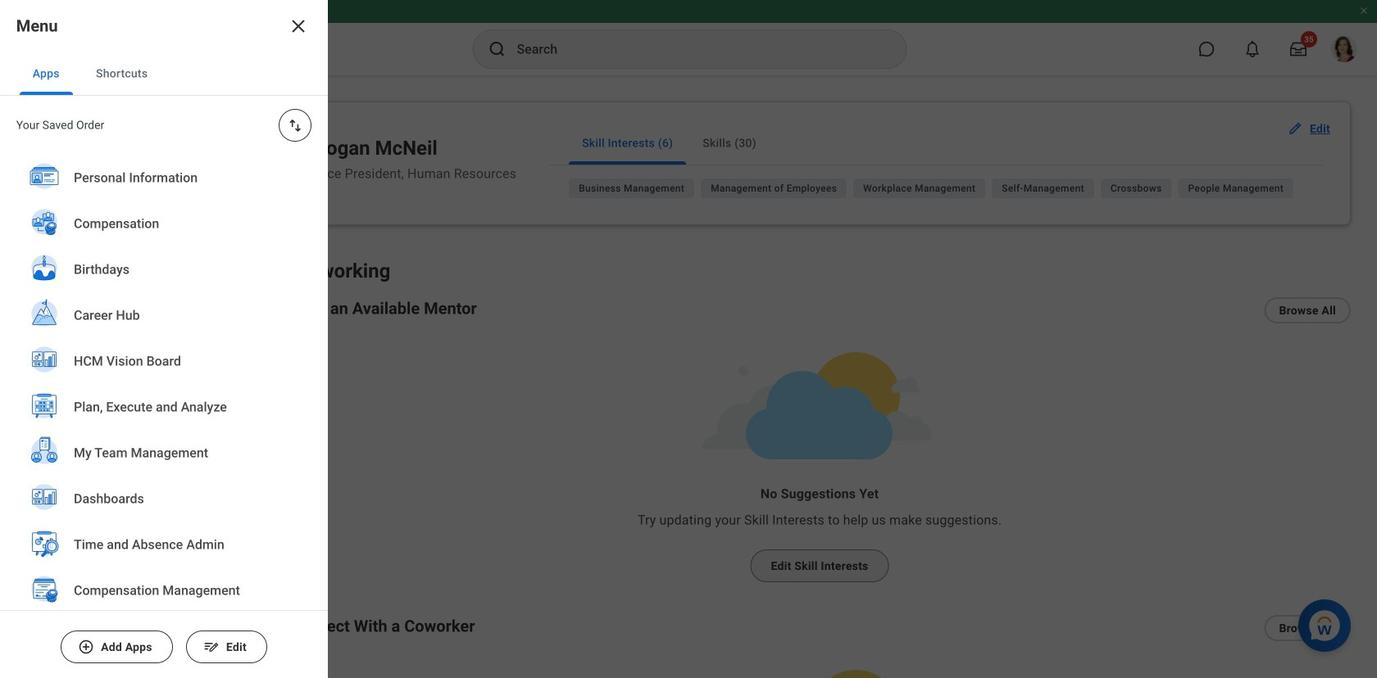 Task type: describe. For each thing, give the bounding box(es) containing it.
profile logan mcneil element
[[1322, 31, 1368, 67]]

close environment banner image
[[1359, 6, 1369, 16]]

x image
[[289, 16, 308, 36]]

plus circle image
[[78, 640, 94, 656]]

1 vertical spatial tab list
[[549, 122, 1324, 166]]

sort image
[[287, 117, 303, 134]]

timeline milestone image
[[16, 272, 36, 292]]



Task type: locate. For each thing, give the bounding box(es) containing it.
1 horizontal spatial tab list
[[549, 122, 1324, 166]]

tab list
[[0, 52, 328, 96], [549, 122, 1324, 166]]

dashboard image
[[16, 180, 36, 200]]

global navigation dialog
[[0, 0, 328, 679]]

0 vertical spatial tab list
[[0, 52, 328, 96]]

search image
[[487, 39, 507, 59]]

notifications large image
[[1245, 41, 1261, 57]]

list
[[0, 155, 328, 679], [0, 167, 262, 305], [569, 179, 1324, 205], [0, 385, 262, 649]]

inbox large image
[[1291, 41, 1307, 57]]

text edit image
[[203, 640, 220, 656]]

edit image
[[1287, 121, 1304, 137]]

0 horizontal spatial tab list
[[0, 52, 328, 96]]

onboarding home image
[[16, 226, 36, 246]]

banner
[[0, 0, 1377, 75]]



Task type: vqa. For each thing, say whether or not it's contained in the screenshot.
the bottom More
no



